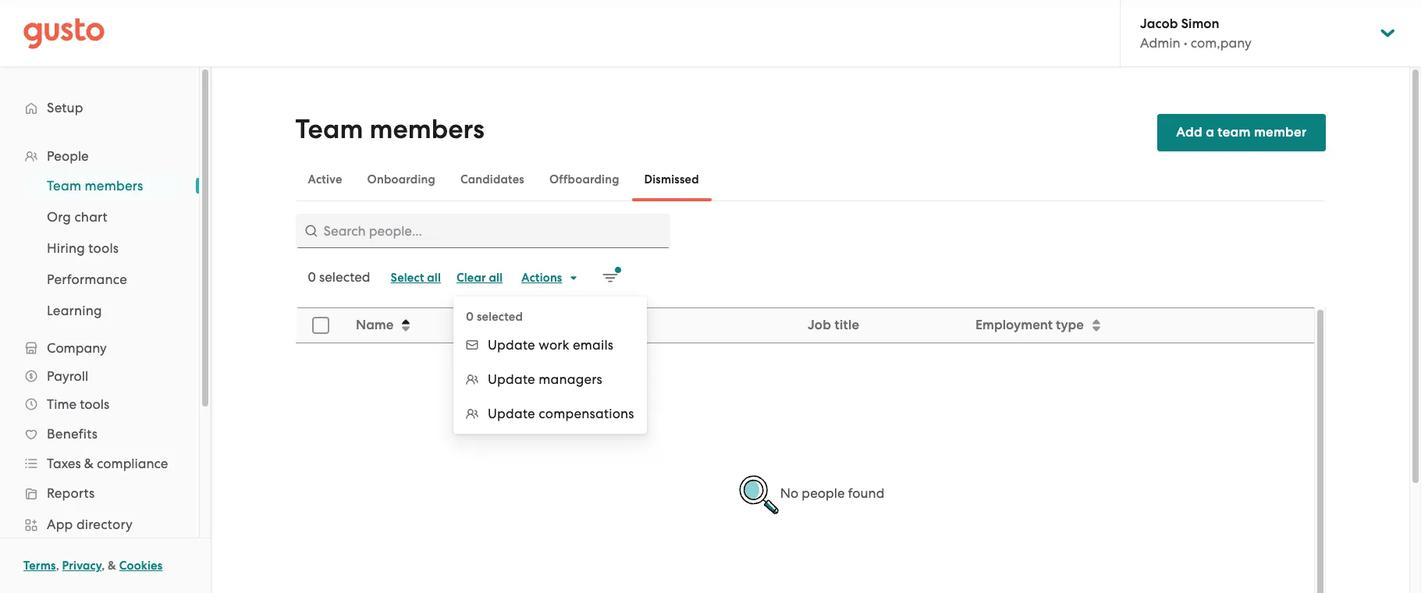 Task type: vqa. For each thing, say whether or not it's contained in the screenshot.
compliance
yes



Task type: describe. For each thing, give the bounding box(es) containing it.
job title
[[808, 317, 860, 333]]

clear all
[[457, 271, 503, 285]]

learning
[[47, 303, 102, 319]]

no people found
[[781, 486, 885, 501]]

update compensations
[[488, 406, 635, 422]]

dismissed button
[[632, 161, 712, 198]]

list containing team members
[[0, 170, 199, 326]]

jacob simon admin • com,pany
[[1141, 16, 1252, 51]]

active button
[[296, 161, 355, 198]]

reports
[[47, 486, 95, 501]]

time tools
[[47, 397, 109, 412]]

active
[[308, 173, 342, 187]]

Search people... field
[[296, 214, 670, 248]]

onboarding button
[[355, 161, 448, 198]]

member
[[1255, 124, 1307, 141]]

learning link
[[28, 297, 183, 325]]

type
[[1056, 317, 1084, 333]]

update for update managers
[[488, 372, 536, 387]]

actions button
[[514, 265, 588, 290]]

0 vertical spatial members
[[370, 113, 485, 145]]

terms
[[23, 559, 56, 573]]

terms link
[[23, 559, 56, 573]]

actions
[[522, 271, 563, 285]]

candidates
[[461, 173, 525, 187]]

people button
[[16, 142, 183, 170]]

0 horizontal spatial 0 selected
[[308, 269, 371, 285]]

tools for time tools
[[80, 397, 109, 412]]

hiring tools
[[47, 240, 119, 256]]

org chart
[[47, 209, 108, 225]]

home image
[[23, 18, 105, 49]]

job
[[808, 317, 831, 333]]

0 vertical spatial team
[[296, 113, 363, 145]]

clear all button
[[449, 265, 511, 290]]

taxes & compliance
[[47, 456, 168, 472]]

admin
[[1141, 35, 1181, 51]]

app directory
[[47, 517, 133, 533]]

employment
[[976, 317, 1053, 333]]

privacy link
[[62, 559, 102, 573]]

chart
[[74, 209, 108, 225]]

company
[[47, 340, 107, 356]]

benefits
[[47, 426, 98, 442]]

candidates button
[[448, 161, 537, 198]]

0 vertical spatial team members
[[296, 113, 485, 145]]

name button
[[346, 309, 526, 342]]

list containing people
[[0, 142, 199, 593]]

managers
[[539, 372, 603, 387]]

update for update compensations
[[488, 406, 536, 422]]

cookies button
[[119, 557, 163, 575]]

people
[[802, 486, 845, 501]]

•
[[1184, 35, 1188, 51]]

setup
[[47, 100, 83, 116]]

dismissed
[[645, 173, 699, 187]]

privacy
[[62, 559, 102, 573]]

jacob
[[1141, 16, 1179, 32]]

name
[[356, 317, 393, 333]]

Select all rows on this page checkbox
[[303, 308, 338, 343]]

taxes
[[47, 456, 81, 472]]

time
[[47, 397, 77, 412]]

& inside dropdown button
[[84, 456, 94, 472]]

work
[[539, 337, 570, 353]]

hiring
[[47, 240, 85, 256]]

gusto navigation element
[[0, 67, 199, 593]]

employment type
[[976, 317, 1084, 333]]

1 , from the left
[[56, 559, 59, 573]]

payroll button
[[16, 362, 183, 390]]

simon
[[1182, 16, 1220, 32]]

1 vertical spatial selected
[[477, 310, 523, 324]]



Task type: locate. For each thing, give the bounding box(es) containing it.
no
[[781, 486, 799, 501]]

title
[[835, 317, 860, 333]]

1 list from the top
[[0, 142, 199, 593]]

team
[[1218, 124, 1251, 141]]

team members link
[[28, 172, 183, 200]]

tools down payroll dropdown button
[[80, 397, 109, 412]]

performance link
[[28, 265, 183, 294]]

payroll
[[47, 369, 88, 384]]

0 selected
[[308, 269, 371, 285], [466, 310, 523, 324]]

0 horizontal spatial &
[[84, 456, 94, 472]]

2 , from the left
[[102, 559, 105, 573]]

2 list from the top
[[0, 170, 199, 326]]

1 vertical spatial members
[[85, 178, 143, 194]]

reports link
[[16, 479, 183, 508]]

1 horizontal spatial all
[[489, 271, 503, 285]]

0 selected status
[[308, 269, 371, 285]]

time tools button
[[16, 390, 183, 419]]

selected
[[319, 269, 371, 285], [477, 310, 523, 324]]

1 vertical spatial 0
[[466, 310, 474, 324]]

1 vertical spatial team members
[[47, 178, 143, 194]]

0 selected down "clear all"
[[466, 310, 523, 324]]

1 vertical spatial update
[[488, 372, 536, 387]]

1 update from the top
[[488, 337, 536, 353]]

update for update work emails
[[488, 337, 536, 353]]

setup link
[[16, 94, 183, 122]]

app directory link
[[16, 511, 183, 539]]

0 up select all rows on this page checkbox
[[308, 269, 316, 285]]

tools inside time tools dropdown button
[[80, 397, 109, 412]]

update compensations button
[[454, 397, 647, 431]]

2 vertical spatial update
[[488, 406, 536, 422]]

0 vertical spatial 0
[[308, 269, 316, 285]]

add a team member button
[[1158, 114, 1326, 151]]

compensations
[[539, 406, 635, 422]]

team members down people dropdown button
[[47, 178, 143, 194]]

add a team member
[[1177, 124, 1307, 141]]

members up the onboarding button
[[370, 113, 485, 145]]

select
[[391, 271, 424, 285]]

update work emails button
[[454, 328, 647, 362]]

2 update from the top
[[488, 372, 536, 387]]

employment type button
[[966, 309, 1314, 342]]

0 selected group
[[454, 328, 647, 431]]

1 vertical spatial team
[[47, 178, 81, 194]]

1 horizontal spatial team members
[[296, 113, 485, 145]]

& right taxes
[[84, 456, 94, 472]]

team
[[296, 113, 363, 145], [47, 178, 81, 194]]

0 horizontal spatial all
[[427, 271, 441, 285]]

update up update compensations button
[[488, 372, 536, 387]]

1 vertical spatial tools
[[80, 397, 109, 412]]

offboarding
[[550, 173, 620, 187]]

0 vertical spatial tools
[[88, 240, 119, 256]]

tools up performance "link"
[[88, 240, 119, 256]]

new notifications image
[[603, 267, 622, 286]]

update
[[488, 337, 536, 353], [488, 372, 536, 387], [488, 406, 536, 422]]

compliance
[[97, 456, 168, 472]]

members
[[370, 113, 485, 145], [85, 178, 143, 194]]

1 all from the left
[[427, 271, 441, 285]]

0 selected up select all rows on this page checkbox
[[308, 269, 371, 285]]

tools for hiring tools
[[88, 240, 119, 256]]

company button
[[16, 334, 183, 362]]

selected up select all rows on this page checkbox
[[319, 269, 371, 285]]

1 vertical spatial &
[[108, 559, 116, 573]]

0 vertical spatial selected
[[319, 269, 371, 285]]

cookies
[[119, 559, 163, 573]]

1 horizontal spatial team
[[296, 113, 363, 145]]

0 vertical spatial &
[[84, 456, 94, 472]]

team members inside the gusto navigation element
[[47, 178, 143, 194]]

a
[[1206, 124, 1215, 141]]

offboarding button
[[537, 161, 632, 198]]

org chart link
[[28, 203, 183, 231]]

all inside clear all button
[[489, 271, 503, 285]]

2 all from the left
[[489, 271, 503, 285]]

org
[[47, 209, 71, 225]]

members inside the gusto navigation element
[[85, 178, 143, 194]]

all for clear all
[[489, 271, 503, 285]]

1 horizontal spatial ,
[[102, 559, 105, 573]]

terms , privacy , & cookies
[[23, 559, 163, 573]]

all inside the select all button
[[427, 271, 441, 285]]

select all button
[[383, 265, 449, 290]]

0 horizontal spatial ,
[[56, 559, 59, 573]]

all for select all
[[427, 271, 441, 285]]

1 horizontal spatial selected
[[477, 310, 523, 324]]

team members
[[296, 113, 485, 145], [47, 178, 143, 194]]

all
[[427, 271, 441, 285], [489, 271, 503, 285]]

update managers
[[488, 372, 603, 387]]

&
[[84, 456, 94, 472], [108, 559, 116, 573]]

all right clear
[[489, 271, 503, 285]]

1 horizontal spatial &
[[108, 559, 116, 573]]

0 horizontal spatial 0
[[308, 269, 316, 285]]

emails
[[573, 337, 614, 353]]

0 vertical spatial 0 selected
[[308, 269, 371, 285]]

1 horizontal spatial 0
[[466, 310, 474, 324]]

1 horizontal spatial members
[[370, 113, 485, 145]]

, left cookies
[[102, 559, 105, 573]]

0
[[308, 269, 316, 285], [466, 310, 474, 324]]

0 horizontal spatial team members
[[47, 178, 143, 194]]

& left cookies
[[108, 559, 116, 573]]

team members tab list
[[296, 158, 1326, 201]]

tools inside hiring tools link
[[88, 240, 119, 256]]

0 horizontal spatial members
[[85, 178, 143, 194]]

taxes & compliance button
[[16, 450, 183, 478]]

team up active
[[296, 113, 363, 145]]

people
[[47, 148, 89, 164]]

1 vertical spatial 0 selected
[[466, 310, 523, 324]]

update work emails
[[488, 337, 614, 353]]

,
[[56, 559, 59, 573], [102, 559, 105, 573]]

found
[[849, 486, 885, 501]]

select all
[[391, 271, 441, 285]]

1 horizontal spatial 0 selected
[[466, 310, 523, 324]]

0 vertical spatial update
[[488, 337, 536, 353]]

benefits link
[[16, 420, 183, 448]]

add
[[1177, 124, 1203, 141]]

selected down "clear all"
[[477, 310, 523, 324]]

update down "update managers"
[[488, 406, 536, 422]]

tools
[[88, 240, 119, 256], [80, 397, 109, 412]]

com,pany
[[1191, 35, 1252, 51]]

, left privacy
[[56, 559, 59, 573]]

onboarding
[[367, 173, 436, 187]]

team down people
[[47, 178, 81, 194]]

clear
[[457, 271, 486, 285]]

app
[[47, 517, 73, 533]]

directory
[[76, 517, 133, 533]]

team inside list
[[47, 178, 81, 194]]

team members up the onboarding button
[[296, 113, 485, 145]]

members up org chart link
[[85, 178, 143, 194]]

0 horizontal spatial selected
[[319, 269, 371, 285]]

0 down clear
[[466, 310, 474, 324]]

performance
[[47, 272, 127, 287]]

all right select
[[427, 271, 441, 285]]

0 horizontal spatial team
[[47, 178, 81, 194]]

update left "work"
[[488, 337, 536, 353]]

hiring tools link
[[28, 234, 183, 262]]

update managers button
[[454, 362, 647, 397]]

list
[[0, 142, 199, 593], [0, 170, 199, 326]]

3 update from the top
[[488, 406, 536, 422]]



